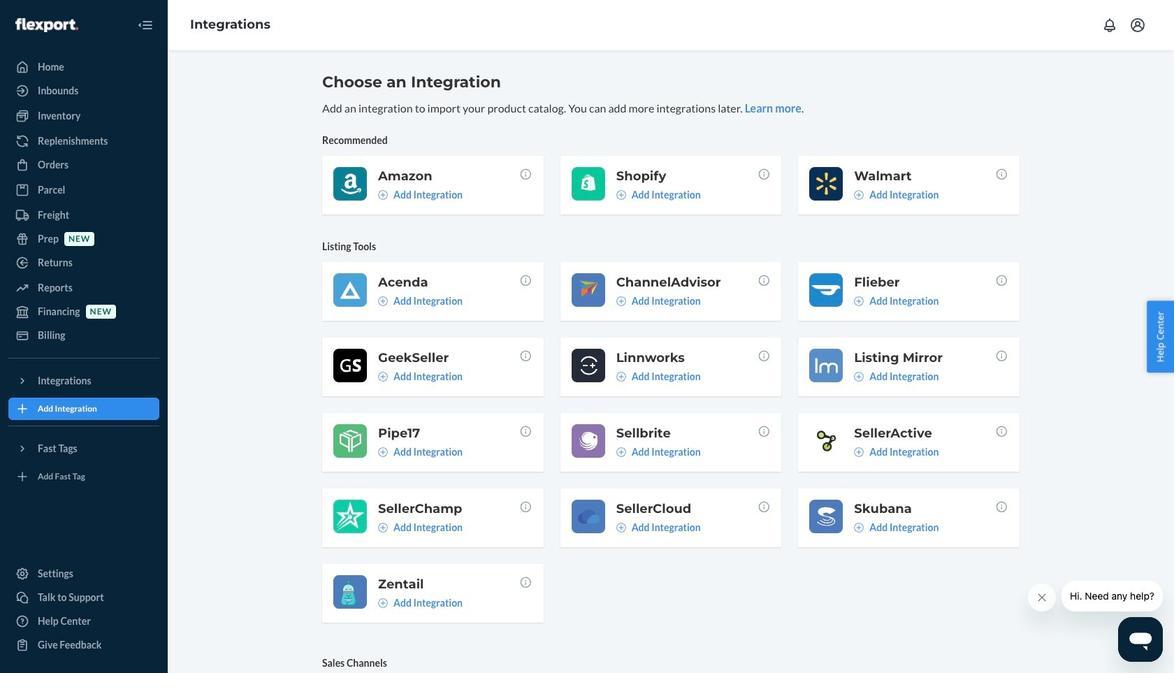Task type: vqa. For each thing, say whether or not it's contained in the screenshot.
Open notifications image at the top right of page
yes



Task type: locate. For each thing, give the bounding box(es) containing it.
plus circle image
[[855, 190, 865, 200], [617, 372, 626, 382], [855, 372, 865, 382], [378, 447, 388, 457], [617, 447, 626, 457], [378, 523, 388, 533], [617, 523, 626, 533], [855, 523, 865, 533], [378, 599, 388, 608]]

open notifications image
[[1102, 17, 1119, 34]]

open account menu image
[[1130, 17, 1147, 34]]

plus circle image
[[378, 190, 388, 200], [617, 190, 626, 200], [378, 296, 388, 306], [617, 296, 626, 306], [855, 296, 865, 306], [378, 372, 388, 382], [855, 447, 865, 457]]



Task type: describe. For each thing, give the bounding box(es) containing it.
close navigation image
[[137, 17, 154, 34]]

flexport logo image
[[15, 18, 78, 32]]



